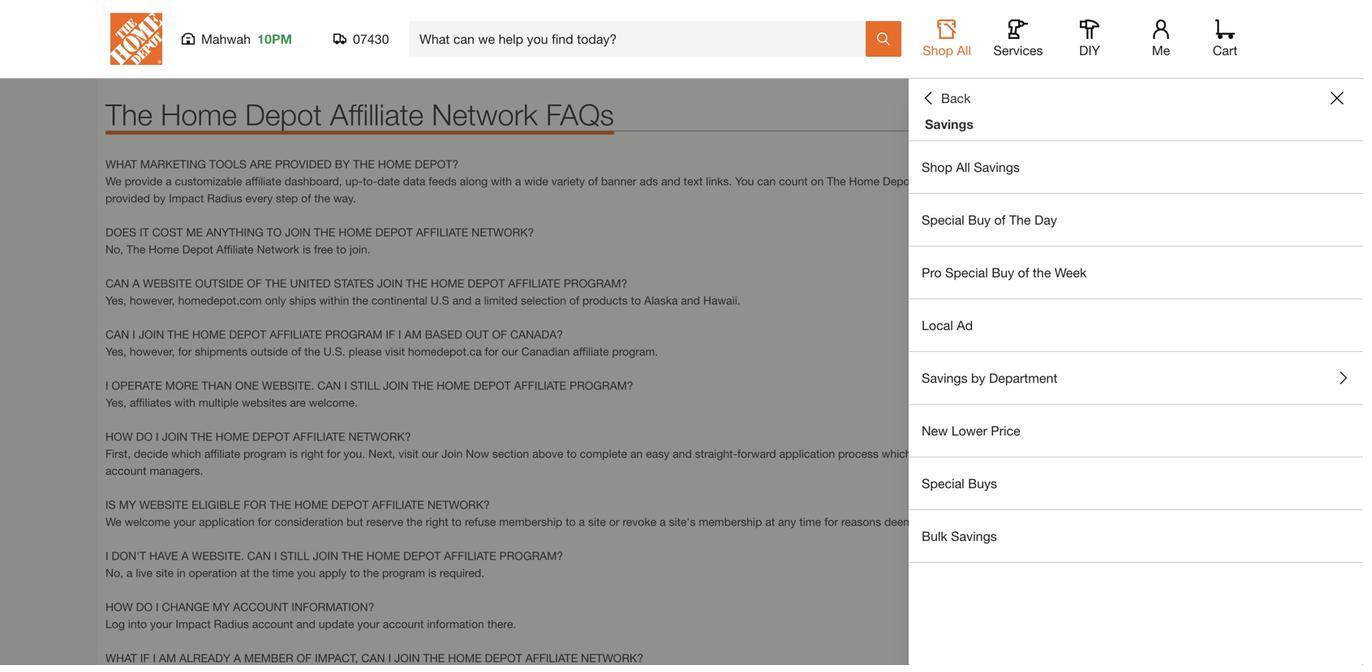 Task type: vqa. For each thing, say whether or not it's contained in the screenshot.
90-Day
no



Task type: locate. For each thing, give the bounding box(es) containing it.
i down affiliates
[[156, 430, 159, 443]]

website for eligible
[[139, 498, 188, 511]]

0 vertical spatial if
[[386, 328, 395, 341]]

special up pro
[[922, 212, 964, 228]]

earn commissions while sharing exclusive home depot offerings. we're proud to support the next generation of doers.
[[105, 0, 377, 38]]

0 horizontal spatial support
[[230, 7, 267, 21]]

0 horizontal spatial decide
[[134, 447, 168, 460]]

radius down tools
[[207, 191, 242, 205]]

right down welcome.
[[301, 447, 324, 460]]

is inside how do i join the home depot affiliate network? first, decide which affiliate program is right for you. next, visit our join now section above to complete an easy and straight-forward application process which will be reviewed by the home depot's team of expert affiliate account managers.
[[290, 447, 298, 460]]

2 how from the top
[[105, 600, 133, 614]]

canadian
[[521, 345, 570, 358]]

the inside does it cost me anything to join the home depot affiliate network? no, the home depot affiliate network is free to join.
[[127, 243, 145, 256]]

for
[[243, 498, 266, 511]]

1 horizontal spatial ads
[[847, 7, 865, 21]]

text left links.
[[684, 174, 703, 188]]

0 horizontal spatial site
[[156, 566, 174, 580]]

1 horizontal spatial if
[[386, 328, 395, 341]]

of left week
[[1018, 265, 1029, 280]]

home up the dashboards,
[[711, 0, 741, 4]]

products
[[821, 24, 865, 38], [582, 294, 628, 307]]

2 horizontal spatial by
[[999, 447, 1011, 460]]

0 vertical spatial products
[[821, 24, 865, 38]]

1 vertical spatial team
[[961, 174, 986, 188]]

special down be
[[922, 476, 964, 491]]

of right outside on the top of page
[[247, 277, 262, 290]]

information
[[427, 617, 484, 631]]

1 vertical spatial am
[[159, 651, 176, 665]]

exclusive
[[265, 0, 309, 4]]

home inside can i join the home depot affiliate program if i am based out of canada? yes, however, for shipments outside of the u.s. please visit homedepot.ca for our canadian affiliate program.
[[192, 328, 226, 341]]

1 how from the top
[[105, 430, 133, 443]]

shop for shop all savings
[[922, 159, 952, 175]]

0 horizontal spatial commissions
[[131, 0, 195, 4]]

visit inside how do i join the home depot affiliate network? first, decide which affiliate program is right for you. next, visit our join now section above to complete an easy and straight-forward application process which will be reviewed by the home depot's team of expert affiliate account managers.
[[398, 447, 418, 460]]

an inside how do i join the home depot affiliate network? first, decide which affiliate program is right for you. next, visit our join now section above to complete an easy and straight-forward application process which will be reviewed by the home depot's team of expert affiliate account managers.
[[630, 447, 643, 460]]

account down account
[[252, 617, 293, 631]]

provided
[[105, 191, 150, 205]]

1 vertical spatial ads
[[640, 174, 658, 188]]

how inside how do i change my account information? log into your impact radius account and update your account information there.
[[105, 600, 133, 614]]

of
[[247, 277, 262, 290], [492, 328, 507, 341], [296, 651, 312, 665]]

offerings.
[[105, 7, 150, 21]]

all for shop all savings
[[956, 159, 970, 175]]

banner inside what marketing tools are provided by the home depot? we provide a customizable affiliate dashboard, up-to-date data feeds along with a wide variety of banner ads and text links. you can count on the home depot's expert team of affiliate account managers and tech support provided by impact radius every step of the way.
[[601, 174, 636, 188]]

depot up generation
[[345, 0, 375, 4]]

ships
[[289, 294, 316, 307]]

feeds
[[429, 174, 457, 188]]

1 vertical spatial site
[[156, 566, 174, 580]]

process
[[838, 447, 879, 460]]

program? for to
[[564, 277, 627, 290]]

cart link
[[1207, 19, 1243, 58]]

0 horizontal spatial easy
[[413, 24, 435, 38]]

1 vertical spatial we
[[105, 515, 121, 529]]

limited
[[484, 294, 518, 307]]

program
[[325, 328, 383, 341]]

all for shop all
[[957, 43, 971, 58]]

of inside special buy of the day link
[[994, 212, 1006, 228]]

of inside can a website outside of the united states join the home depot affiliate program? yes, however, homedepot.com only ships within the continental u.s and a limited selection of products to alaska and hawaii.
[[247, 277, 262, 290]]

with down more
[[174, 396, 195, 409]]

are
[[1148, 0, 1164, 4], [290, 396, 306, 409]]

variety right wide
[[551, 174, 585, 188]]

0 horizontal spatial managers
[[398, 41, 446, 55]]

depot down the out
[[473, 379, 511, 392]]

0 vertical spatial variety
[[763, 7, 794, 21]]

1 horizontal spatial by
[[971, 370, 985, 386]]

do for your
[[136, 600, 153, 614]]

the up the dashboards,
[[690, 0, 708, 4]]

can up account
[[247, 549, 271, 563]]

date
[[377, 174, 400, 188]]

0 horizontal spatial buy
[[968, 212, 991, 228]]

1 vertical spatial products
[[582, 294, 628, 307]]

0 vertical spatial are
[[1148, 0, 1164, 4]]

managers.
[[150, 464, 203, 477]]

to right apply
[[350, 566, 360, 580]]

2 vertical spatial program?
[[499, 549, 563, 563]]

day
[[1034, 212, 1057, 228]]

reviewed
[[950, 447, 995, 460]]

0 vertical spatial special
[[922, 212, 964, 228]]

1 however, from the top
[[130, 294, 175, 307]]

2 horizontal spatial team
[[1113, 447, 1138, 460]]

i right impact,
[[388, 651, 391, 665]]

1 yes, from the top
[[105, 294, 127, 307]]

time inside i don't have a website. can i still join the home depot affiliate program? no, a live site in operation at the time you apply to the program is required.
[[272, 566, 294, 580]]

2 vertical spatial a
[[234, 651, 241, 665]]

2 however, from the top
[[130, 345, 175, 358]]

bulk savings link
[[909, 510, 1363, 562]]

1 horizontal spatial customizable
[[822, 0, 886, 4]]

the inside i don't have a website. can i still join the home depot affiliate program? no, a live site in operation at the time you apply to the program is required.
[[342, 549, 363, 563]]

at inside "is my website eligible for the home depot affiliate network? we welcome your application for consideration but reserve the right to refuse membership to a site or revoke a site's membership at any time for reasons deemed appropriate."
[[765, 515, 775, 529]]

network inside does it cost me anything to join the home depot affiliate network? no, the home depot affiliate network is free to join.
[[257, 243, 299, 256]]

home inside i don't have a website. can i still join the home depot affiliate program? no, a live site in operation at the time you apply to the program is required.
[[366, 549, 400, 563]]

1 vertical spatial at
[[240, 566, 250, 580]]

0 vertical spatial do
[[136, 430, 153, 443]]

depot
[[375, 225, 413, 239], [468, 277, 505, 290], [229, 328, 266, 341], [473, 379, 511, 392], [252, 430, 290, 443], [331, 498, 369, 511], [403, 549, 441, 563], [485, 651, 522, 665]]

1 horizontal spatial depot's
[[1070, 447, 1110, 460]]

radius inside what marketing tools are provided by the home depot? we provide a customizable affiliate dashboard, up-to-date data feeds along with a wide variety of banner ads and text links. you can count on the home depot's expert team of affiliate account managers and tech support provided by impact radius every step of the way.
[[207, 191, 242, 205]]

of left the day
[[994, 212, 1006, 228]]

impact down change
[[176, 617, 211, 631]]

join up continental at the top left
[[377, 277, 403, 290]]

1 horizontal spatial time
[[799, 515, 821, 529]]

with up radius.
[[1201, 0, 1221, 4]]

2 we from the top
[[105, 515, 121, 529]]

revoke
[[623, 515, 656, 529]]

home up "shipments"
[[192, 328, 226, 341]]

variety down "provides"
[[763, 7, 794, 21]]

at
[[765, 515, 775, 529], [240, 566, 250, 580]]

steps.
[[398, 58, 427, 72]]

savings up 'special buy of the day'
[[974, 159, 1020, 175]]

home up u.s
[[431, 277, 464, 290]]

1 horizontal spatial site
[[588, 515, 606, 529]]

to
[[267, 225, 282, 239]]

what for what marketing tools are provided by the home depot? we provide a customizable affiliate dashboard, up-to-date data feeds along with a wide variety of banner ads and text links. you can count on the home depot's expert team of affiliate account managers and tech support provided by impact radius every step of the way.
[[105, 157, 137, 171]]

of right wide
[[588, 174, 598, 188]]

1 what from the top
[[105, 157, 137, 171]]

provide
[[125, 174, 162, 188]]

program? down "is my website eligible for the home depot affiliate network? we welcome your application for consideration but reserve the right to refuse membership to a site or revoke a site's membership at any time for reasons deemed appropriate."
[[499, 549, 563, 563]]

can i join the home depot affiliate program if i am based out of canada? yes, however, for shipments outside of the u.s. please visit homedepot.ca for our canadian affiliate program.
[[105, 328, 658, 358]]

What can we help you find today? search field
[[419, 22, 865, 56]]

network? inside "is my website eligible for the home depot affiliate network? we welcome your application for consideration but reserve the right to refuse membership to a site or revoke a site's membership at any time for reasons deemed appropriate."
[[427, 498, 490, 511]]

the inside "the home depot provides customizable affiliate dashboards, a variety of banner ads and text links, and generous commissions on products and services."
[[690, 0, 708, 4]]

of inside how do i join the home depot affiliate network? first, decide which affiliate program is right for you. next, visit our join now section above to complete an easy and straight-forward application process which will be reviewed by the home depot's team of expert affiliate account managers.
[[1142, 447, 1151, 460]]

by down provide
[[153, 191, 166, 205]]

which right 'process'
[[882, 447, 912, 460]]

generation
[[313, 7, 365, 21]]

for left next,
[[327, 447, 340, 460]]

home
[[312, 0, 342, 4], [711, 0, 741, 4], [161, 97, 237, 131], [849, 174, 879, 188], [149, 243, 179, 256], [1036, 447, 1067, 460]]

1 horizontal spatial support
[[1187, 174, 1226, 188]]

and left update
[[296, 617, 315, 631]]

we
[[105, 174, 121, 188], [105, 515, 121, 529]]

tracking, reporting and payments are simple with our all-in-one affiliate network solution, impact radius. get analytics and commission-base performance of each post.
[[982, 0, 1247, 55]]

your down process,
[[501, 41, 523, 55]]

depot's inside how do i join the home depot affiliate network? first, decide which affiliate program is right for you. next, visit our join now section above to complete an easy and straight-forward application process which will be reviewed by the home depot's team of expert affiliate account managers.
[[1070, 447, 1110, 460]]

home up consideration
[[294, 498, 328, 511]]

base
[[1111, 24, 1135, 38]]

next right prompt
[[642, 41, 663, 55]]

2 horizontal spatial a
[[234, 651, 241, 665]]

is
[[105, 498, 116, 511]]

shipments
[[195, 345, 247, 358]]

with right along
[[491, 174, 512, 188]]

the right "reserve"
[[406, 515, 422, 529]]

price
[[991, 423, 1020, 439]]

of inside earn commissions while sharing exclusive home depot offerings. we're proud to support the next generation of doers.
[[368, 7, 377, 21]]

home inside "the home depot provides customizable affiliate dashboards, a variety of banner ads and text links, and generous commissions on products and services."
[[711, 0, 741, 4]]

program? inside i don't have a website. can i still join the home depot affiliate program? no, a live site in operation at the time you apply to the program is required.
[[499, 549, 563, 563]]

site inside i don't have a website. can i still join the home depot affiliate program? no, a live site in operation at the time you apply to the program is required.
[[156, 566, 174, 580]]

based
[[425, 328, 462, 341]]

program? down program.
[[570, 379, 633, 392]]

1 membership from the left
[[499, 515, 562, 529]]

by inside what marketing tools are provided by the home depot? we provide a customizable affiliate dashboard, up-to-date data feeds along with a wide variety of banner ads and text links. you can count on the home depot's expert team of affiliate account managers and tech support provided by impact radius every step of the way.
[[153, 191, 166, 205]]

by down price
[[999, 447, 1011, 460]]

are inside the i operate more than one website. can i still join the home depot affiliate program? yes, affiliates with multiple websites are welcome.
[[290, 396, 306, 409]]

1 vertical spatial by
[[971, 370, 985, 386]]

home inside "is my website eligible for the home depot affiliate network? we welcome your application for consideration but reserve the right to refuse membership to a site or revoke a site's membership at any time for reasons deemed appropriate."
[[294, 498, 328, 511]]

0 vertical spatial my
[[119, 498, 136, 511]]

on right count on the top of page
[[811, 174, 824, 188]]

i up welcome.
[[344, 379, 347, 392]]

no, down does
[[105, 243, 123, 256]]

0 horizontal spatial am
[[159, 651, 176, 665]]

if inside can i join the home depot affiliate program if i am based out of canada? yes, however, for shipments outside of the u.s. please visit homedepot.ca for our canadian affiliate program.
[[386, 328, 395, 341]]

0 vertical spatial website.
[[262, 379, 314, 392]]

1 vertical spatial commissions
[[738, 24, 802, 38]]

products inside can a website outside of the united states join the home depot affiliate program? yes, however, homedepot.com only ships within the continental u.s and a limited selection of products to alaska and hawaii.
[[582, 294, 628, 307]]

visit right please
[[385, 345, 405, 358]]

commissions inside earn commissions while sharing exclusive home depot offerings. we're proud to support the next generation of doers.
[[131, 0, 195, 4]]

account up the day
[[1042, 174, 1083, 188]]

0 horizontal spatial membership
[[499, 515, 562, 529]]

selection
[[521, 294, 566, 307]]

will left be
[[915, 447, 931, 460]]

the inside how do i join the home depot affiliate network? first, decide which affiliate program is right for you. next, visit our join now section above to complete an easy and straight-forward application process which will be reviewed by the home depot's team of expert affiliate account managers.
[[191, 430, 212, 443]]

how inside how do i join the home depot affiliate network? first, decide which affiliate program is right for you. next, visit our join now section above to complete an easy and straight-forward application process which will be reviewed by the home depot's team of expert affiliate account managers.
[[105, 430, 133, 443]]

0 vertical spatial one
[[421, 0, 439, 4]]

join inside does it cost me anything to join the home depot affiliate network? no, the home depot affiliate network is free to join.
[[285, 225, 311, 239]]

affiliate inside how do i join the home depot affiliate network? first, decide which affiliate program is right for you. next, visit our join now section above to complete an easy and straight-forward application process which will be reviewed by the home depot's team of expert affiliate account managers.
[[293, 430, 345, 443]]

home inside how do i join the home depot affiliate network? first, decide which affiliate program is right for you. next, visit our join now section above to complete an easy and straight-forward application process which will be reviewed by the home depot's team of expert affiliate account managers.
[[216, 430, 249, 443]]

0 vertical spatial expert
[[559, 24, 589, 38]]

right left refuse
[[426, 515, 448, 529]]

1 horizontal spatial one
[[1008, 7, 1027, 21]]

the down multiple
[[191, 430, 212, 443]]

1 vertical spatial radius
[[214, 617, 249, 631]]

what up provide
[[105, 157, 137, 171]]

the home depot logo image
[[110, 13, 162, 65]]

0 horizontal spatial my
[[119, 498, 136, 511]]

0 vertical spatial commissions
[[131, 0, 195, 4]]

all inside menu
[[956, 159, 970, 175]]

2 do from the top
[[136, 600, 153, 614]]

website inside "is my website eligible for the home depot affiliate network? we welcome your application for consideration but reserve the right to refuse membership to a site or revoke a site's membership at any time for reasons deemed appropriate."
[[139, 498, 188, 511]]

0 horizontal spatial with
[[174, 396, 195, 409]]

network down the "review"
[[432, 97, 538, 131]]

1 horizontal spatial commissions
[[738, 24, 802, 38]]

program? for required.
[[499, 549, 563, 563]]

3 yes, from the top
[[105, 396, 127, 409]]

1 vertical spatial decide
[[134, 447, 168, 460]]

our up get
[[1225, 0, 1241, 4]]

savings by department button
[[909, 352, 1363, 404]]

all up 'special buy of the day'
[[956, 159, 970, 175]]

and left prompt
[[582, 41, 600, 55]]

text inside what marketing tools are provided by the home depot? we provide a customizable affiliate dashboard, up-to-date data feeds along with a wide variety of banner ads and text links. you can count on the home depot's expert team of affiliate account managers and tech support provided by impact radius every step of the way.
[[684, 174, 703, 188]]

what inside what marketing tools are provided by the home depot? we provide a customizable affiliate dashboard, up-to-date data feeds along with a wide variety of banner ads and text links. you can count on the home depot's expert team of affiliate account managers and tech support provided by impact radius every step of the way.
[[105, 157, 137, 171]]

0 vertical spatial no,
[[105, 243, 123, 256]]

information?
[[291, 600, 374, 614]]

1 vertical spatial an
[[630, 447, 643, 460]]

1 vertical spatial my
[[213, 600, 230, 614]]

eligible
[[191, 498, 240, 511]]

0 horizontal spatial by
[[153, 191, 166, 205]]

program inside i don't have a website. can i still join the home depot affiliate program? no, a live site in operation at the time you apply to the program is required.
[[382, 566, 425, 580]]

1 do from the top
[[136, 430, 153, 443]]

right inside visit one of the sign up buttons above and decide which affiliate program is right for you. after completing an easy application process, our expert team of affiliate managers will review your application and prompt next steps.
[[521, 7, 542, 21]]

services button
[[992, 19, 1044, 58]]

depot down websites at the left of page
[[252, 430, 290, 443]]

0 horizontal spatial program
[[243, 447, 286, 460]]

program? inside the i operate more than one website. can i still join the home depot affiliate program? yes, affiliates with multiple websites are welcome.
[[570, 379, 633, 392]]

home up marketing
[[161, 97, 237, 131]]

a left or on the bottom of the page
[[579, 515, 585, 529]]

homedepot.com
[[178, 294, 262, 307]]

dashboard,
[[284, 174, 342, 188]]

out
[[465, 328, 489, 341]]

i
[[132, 328, 135, 341], [398, 328, 401, 341], [105, 379, 108, 392], [344, 379, 347, 392], [156, 430, 159, 443], [105, 549, 108, 563], [274, 549, 277, 563], [156, 600, 159, 614], [153, 651, 156, 665], [388, 651, 391, 665]]

website inside can a website outside of the united states join the home depot affiliate program? yes, however, homedepot.com only ships within the continental u.s and a limited selection of products to alaska and hawaii.
[[143, 277, 192, 290]]

one
[[421, 0, 439, 4], [1008, 7, 1027, 21]]

join up apply
[[313, 549, 338, 563]]

0 vertical spatial what
[[105, 157, 137, 171]]

1 horizontal spatial an
[[630, 447, 643, 460]]

of inside tracking, reporting and payments are simple with our all-in-one affiliate network solution, impact radius. get analytics and commission-base performance of each post.
[[1204, 24, 1213, 38]]

to-
[[363, 174, 377, 188]]

0 horizontal spatial products
[[582, 294, 628, 307]]

1 we from the top
[[105, 174, 121, 188]]

a left the member at left
[[234, 651, 241, 665]]

am left based
[[404, 328, 422, 341]]

affiliate inside can i join the home depot affiliate program if i am based out of canada? yes, however, for shipments outside of the u.s. please visit homedepot.ca for our canadian affiliate program.
[[270, 328, 322, 341]]

the
[[690, 0, 708, 4], [105, 97, 153, 131], [827, 174, 846, 188], [1009, 212, 1031, 228], [127, 243, 145, 256], [1014, 447, 1033, 460]]

with inside what marketing tools are provided by the home depot? we provide a customizable affiliate dashboard, up-to-date data feeds along with a wide variety of banner ads and text links. you can count on the home depot's expert team of affiliate account managers and tech support provided by impact radius every step of the way.
[[491, 174, 512, 188]]

1 horizontal spatial website.
[[262, 379, 314, 392]]

1 horizontal spatial with
[[491, 174, 512, 188]]

do down affiliates
[[136, 430, 153, 443]]

depot
[[345, 0, 375, 4], [744, 0, 774, 4], [245, 97, 322, 131], [182, 243, 213, 256]]

performance
[[1138, 24, 1201, 38]]

home down "reserve"
[[366, 549, 400, 563]]

2 horizontal spatial expert
[[1155, 447, 1187, 460]]

how up the log
[[105, 600, 133, 614]]

2 vertical spatial of
[[296, 651, 312, 665]]

provides
[[777, 0, 818, 4]]

if
[[386, 328, 395, 341], [140, 651, 150, 665]]

1 vertical spatial special
[[945, 265, 988, 280]]

do inside how do i change my account information? log into your impact radius account and update your account information there.
[[136, 600, 153, 614]]

mahwah 10pm
[[201, 31, 292, 47]]

and up after
[[589, 0, 607, 4]]

affiliate inside can a website outside of the united states join the home depot affiliate program? yes, however, homedepot.com only ships within the continental u.s and a limited selection of products to alaska and hawaii.
[[508, 277, 560, 290]]

the up apply
[[342, 549, 363, 563]]

website.
[[262, 379, 314, 392], [192, 549, 244, 563]]

0 vertical spatial decide
[[610, 0, 643, 4]]

the up free
[[314, 225, 335, 239]]

account up what if i am already a member of impact, can i join the home depot affiliate network?
[[383, 617, 424, 631]]

depot up the "outside"
[[229, 328, 266, 341]]

our inside how do i join the home depot affiliate network? first, decide which affiliate program is right for you. next, visit our join now section above to complete an easy and straight-forward application process which will be reviewed by the home depot's team of expert affiliate account managers.
[[422, 447, 438, 460]]

0 vertical spatial depot's
[[883, 174, 922, 188]]

buttons
[[515, 0, 552, 4]]

website up welcome
[[139, 498, 188, 511]]

2 horizontal spatial right
[[521, 7, 542, 21]]

0 horizontal spatial website.
[[192, 549, 244, 563]]

2 vertical spatial team
[[1113, 447, 1138, 460]]

1 horizontal spatial are
[[1148, 0, 1164, 4]]

commissions
[[131, 0, 195, 4], [738, 24, 802, 38]]

buy
[[968, 212, 991, 228], [992, 265, 1014, 280]]

a inside can a website outside of the united states join the home depot affiliate program? yes, however, homedepot.com only ships within the continental u.s and a limited selection of products to alaska and hawaii.
[[132, 277, 140, 290]]

1 vertical spatial banner
[[601, 174, 636, 188]]

your right update
[[357, 617, 380, 631]]

impact inside tracking, reporting and payments are simple with our all-in-one affiliate network solution, impact radius. get analytics and commission-base performance of each post.
[[1153, 7, 1186, 21]]

shop inside button
[[923, 43, 953, 58]]

yes,
[[105, 294, 127, 307], [105, 345, 127, 358], [105, 396, 127, 409]]

sign
[[473, 0, 495, 4]]

is my website eligible for the home depot affiliate network? we welcome your application for consideration but reserve the right to refuse membership to a site or revoke a site's membership at any time for reasons deemed appropriate.
[[105, 498, 991, 529]]

however, inside can i join the home depot affiliate program if i am based out of canada? yes, however, for shipments outside of the u.s. please visit homedepot.ca for our canadian affiliate program.
[[130, 345, 175, 358]]

2 vertical spatial impact
[[176, 617, 211, 631]]

membership right refuse
[[499, 515, 562, 529]]

impact inside how do i change my account information? log into your impact radius account and update your account information there.
[[176, 617, 211, 631]]

1 horizontal spatial variety
[[763, 7, 794, 21]]

be
[[934, 447, 947, 460]]

a inside can a website outside of the united states join the home depot affiliate program? yes, however, homedepot.com only ships within the continental u.s and a limited selection of products to alaska and hawaii.
[[475, 294, 481, 307]]

one right visit
[[421, 0, 439, 4]]

team down after
[[593, 24, 617, 38]]

program
[[466, 7, 507, 21], [243, 447, 286, 460], [382, 566, 425, 580]]

am left 'already' at bottom left
[[159, 651, 176, 665]]

2 vertical spatial right
[[426, 515, 448, 529]]

expert inside how do i join the home depot affiliate network? first, decide which affiliate program is right for you. next, visit our join now section above to complete an easy and straight-forward application process which will be reviewed by the home depot's team of expert affiliate account managers.
[[1155, 447, 1187, 460]]

yes, down operate
[[105, 396, 127, 409]]

2 yes, from the top
[[105, 345, 127, 358]]

site
[[588, 515, 606, 529], [156, 566, 174, 580]]

0 horizontal spatial time
[[272, 566, 294, 580]]

home inside does it cost me anything to join the home depot affiliate network? no, the home depot affiliate network is free to join.
[[339, 225, 372, 239]]

the down states
[[352, 294, 368, 307]]

10pm
[[257, 31, 292, 47]]

is down up
[[510, 7, 518, 21]]

savings down 'local ad'
[[922, 370, 968, 386]]

1 vertical spatial on
[[811, 174, 824, 188]]

0 horizontal spatial banner
[[601, 174, 636, 188]]

1 vertical spatial what
[[105, 651, 137, 665]]

one
[[235, 379, 259, 392]]

to left or on the bottom of the page
[[566, 515, 576, 529]]

and left links,
[[868, 7, 887, 21]]

can
[[757, 174, 776, 188]]

first,
[[105, 447, 131, 460]]

1 horizontal spatial still
[[350, 379, 380, 392]]

1 vertical spatial how
[[105, 600, 133, 614]]

1 vertical spatial next
[[642, 41, 663, 55]]

site left 'in'
[[156, 566, 174, 580]]

which up managers.
[[171, 447, 201, 460]]

to right free
[[336, 243, 346, 256]]

radius inside how do i change my account information? log into your impact radius account and update your account information there.
[[214, 617, 249, 631]]

shop all savings link
[[909, 141, 1363, 193]]

1 no, from the top
[[105, 243, 123, 256]]

2 no, from the top
[[105, 566, 123, 580]]

shop inside menu
[[922, 159, 952, 175]]

step
[[276, 191, 298, 205]]

home inside what marketing tools are provided by the home depot? we provide a customizable affiliate dashboard, up-to-date data feeds along with a wide variety of banner ads and text links. you can count on the home depot's expert team of affiliate account managers and tech support provided by impact radius every step of the way.
[[849, 174, 879, 188]]

1 horizontal spatial you.
[[561, 7, 582, 21]]

1 horizontal spatial expert
[[926, 174, 958, 188]]

1 horizontal spatial which
[[398, 7, 426, 21]]

decide up completing
[[610, 0, 643, 4]]

diy button
[[1064, 19, 1116, 58]]

consideration
[[275, 515, 343, 529]]

program?
[[564, 277, 627, 290], [570, 379, 633, 392], [499, 549, 563, 563]]

above inside how do i join the home depot affiliate network? first, decide which affiliate program is right for you. next, visit our join now section above to complete an easy and straight-forward application process which will be reviewed by the home depot's team of expert affiliate account managers.
[[532, 447, 563, 460]]

ads inside "the home depot provides customizable affiliate dashboards, a variety of banner ads and text links, and generous commissions on products and services."
[[847, 7, 865, 21]]

however,
[[130, 294, 175, 307], [130, 345, 175, 358]]

you. left next,
[[344, 447, 365, 460]]

of down radius.
[[1204, 24, 1213, 38]]

2 vertical spatial expert
[[1155, 447, 1187, 460]]

above right the section
[[532, 447, 563, 460]]

depot up but
[[331, 498, 369, 511]]

you. left after
[[561, 7, 582, 21]]

i down continental at the top left
[[398, 328, 401, 341]]

1 vertical spatial program
[[243, 447, 286, 460]]

yes, inside can i join the home depot affiliate program if i am based out of canada? yes, however, for shipments outside of the u.s. please visit homedepot.ca for our canadian affiliate program.
[[105, 345, 127, 358]]

1 horizontal spatial at
[[765, 515, 775, 529]]

0 horizontal spatial variety
[[551, 174, 585, 188]]

home inside how do i join the home depot affiliate network? first, decide which affiliate program is right for you. next, visit our join now section above to complete an easy and straight-forward application process which will be reviewed by the home depot's team of expert affiliate account managers.
[[1036, 447, 1067, 460]]

0 vertical spatial on
[[806, 24, 818, 38]]

0 horizontal spatial will
[[449, 41, 464, 55]]

customizable inside "the home depot provides customizable affiliate dashboards, a variety of banner ads and text links, and generous commissions on products and services."
[[822, 0, 886, 4]]

managers up special buy of the day link
[[1086, 174, 1136, 188]]

can a website outside of the united states join the home depot affiliate program? yes, however, homedepot.com only ships within the continental u.s and a limited selection of products to alaska and hawaii.
[[105, 277, 740, 307]]

0 vertical spatial managers
[[398, 41, 446, 55]]

1 vertical spatial however,
[[130, 345, 175, 358]]

0 horizontal spatial next
[[289, 7, 310, 21]]

1 vertical spatial still
[[280, 549, 310, 563]]

0 vertical spatial team
[[593, 24, 617, 38]]

1 vertical spatial if
[[140, 651, 150, 665]]

of inside can a website outside of the united states join the home depot affiliate program? yes, however, homedepot.com only ships within the continental u.s and a limited selection of products to alaska and hawaii.
[[569, 294, 579, 307]]

1 vertical spatial a
[[181, 549, 189, 563]]

no,
[[105, 243, 123, 256], [105, 566, 123, 580]]

which inside visit one of the sign up buttons above and decide which affiliate program is right for you. after completing an easy application process, our expert team of affiliate managers will review your application and prompt next steps.
[[398, 7, 426, 21]]

way.
[[333, 191, 356, 205]]

the inside menu
[[1033, 265, 1051, 280]]

ads left links.
[[640, 174, 658, 188]]

are right websites at the left of page
[[290, 396, 306, 409]]

menu
[[909, 141, 1363, 563]]

provided
[[275, 157, 332, 171]]

the right count on the top of page
[[827, 174, 846, 188]]

yes, down does
[[105, 294, 127, 307]]

2 horizontal spatial with
[[1201, 0, 1221, 4]]

1 vertical spatial expert
[[926, 174, 958, 188]]

in-
[[996, 7, 1008, 21]]

the left week
[[1033, 265, 1051, 280]]

2 what from the top
[[105, 651, 137, 665]]

easy inside visit one of the sign up buttons above and decide which affiliate program is right for you. after completing an easy application process, our expert team of affiliate managers will review your application and prompt next steps.
[[413, 24, 435, 38]]

my inside "is my website eligible for the home depot affiliate network? we welcome your application for consideration but reserve the right to refuse membership to a site or revoke a site's membership at any time for reasons deemed appropriate."
[[119, 498, 136, 511]]

team inside visit one of the sign up buttons above and decide which affiliate program is right for you. after completing an easy application process, our expert team of affiliate managers will review your application and prompt next steps.
[[593, 24, 617, 38]]

1 vertical spatial depot's
[[1070, 447, 1110, 460]]

affiliate inside can i join the home depot affiliate program if i am based out of canada? yes, however, for shipments outside of the u.s. please visit homedepot.ca for our canadian affiliate program.
[[573, 345, 609, 358]]

join inside i don't have a website. can i still join the home depot affiliate program? no, a live site in operation at the time you apply to the program is required.
[[313, 549, 338, 563]]

count
[[779, 174, 808, 188]]

home inside the i operate more than one website. can i still join the home depot affiliate program? yes, affiliates with multiple websites are welcome.
[[437, 379, 470, 392]]

program inside how do i join the home depot affiliate network? first, decide which affiliate program is right for you. next, visit our join now section above to complete an easy and straight-forward application process which will be reviewed by the home depot's team of expert affiliate account managers.
[[243, 447, 286, 460]]

1 vertical spatial visit
[[398, 447, 418, 460]]

operation
[[189, 566, 237, 580]]

2 membership from the left
[[699, 515, 762, 529]]

an inside visit one of the sign up buttons above and decide which affiliate program is right for you. after completing an easy application process, our expert team of affiliate managers will review your application and prompt next steps.
[[398, 24, 410, 38]]

our inside visit one of the sign up buttons above and decide which affiliate program is right for you. after completing an easy application process, our expert team of affiliate managers will review your application and prompt next steps.
[[540, 24, 556, 38]]

u.s
[[431, 294, 449, 307]]

network?
[[472, 225, 534, 239], [348, 430, 411, 443], [427, 498, 490, 511], [581, 651, 643, 665]]

still inside i don't have a website. can i still join the home depot affiliate program? no, a live site in operation at the time you apply to the program is required.
[[280, 549, 310, 563]]



Task type: describe. For each thing, give the bounding box(es) containing it.
every
[[245, 191, 273, 205]]

a left wide
[[515, 174, 521, 188]]

0 horizontal spatial if
[[140, 651, 150, 665]]

mahwah
[[201, 31, 251, 47]]

drawer close image
[[1331, 92, 1344, 105]]

pro
[[922, 265, 942, 280]]

one inside visit one of the sign up buttons above and decide which affiliate program is right for you. after completing an easy application process, our expert team of affiliate managers will review your application and prompt next steps.
[[421, 0, 439, 4]]

application up the "review"
[[438, 24, 491, 38]]

your inside visit one of the sign up buttons above and decide which affiliate program is right for you. after completing an easy application process, our expert team of affiliate managers will review your application and prompt next steps.
[[501, 41, 523, 55]]

variety inside "the home depot provides customizable affiliate dashboards, a variety of banner ads and text links, and generous commissions on products and services."
[[763, 7, 794, 21]]

join right impact,
[[394, 651, 420, 665]]

refuse
[[465, 515, 496, 529]]

generous
[[690, 24, 735, 38]]

is inside i don't have a website. can i still join the home depot affiliate program? no, a live site in operation at the time you apply to the program is required.
[[428, 566, 436, 580]]

is inside visit one of the sign up buttons above and decide which affiliate program is right for you. after completing an easy application process, our expert team of affiliate managers will review your application and prompt next steps.
[[510, 7, 518, 21]]

depot inside earn commissions while sharing exclusive home depot offerings. we're proud to support the next generation of doers.
[[345, 0, 375, 4]]

pro special buy of the week link
[[909, 247, 1363, 299]]

special for buys
[[922, 476, 964, 491]]

i inside how do i join the home depot affiliate network? first, decide which affiliate program is right for you. next, visit our join now section above to complete an easy and straight-forward application process which will be reviewed by the home depot's team of expert affiliate account managers.
[[156, 430, 159, 443]]

home inside earn commissions while sharing exclusive home depot offerings. we're proud to support the next generation of doers.
[[312, 0, 342, 4]]

account inside what marketing tools are provided by the home depot? we provide a customizable affiliate dashboard, up-to-date data feeds along with a wide variety of banner ads and text links. you can count on the home depot's expert team of affiliate account managers and tech support provided by impact radius every step of the way.
[[1042, 174, 1083, 188]]

the inside how do i join the home depot affiliate network? first, decide which affiliate program is right for you. next, visit our join now section above to complete an easy and straight-forward application process which will be reviewed by the home depot's team of expert affiliate account managers.
[[1014, 447, 1033, 460]]

can inside can a website outside of the united states join the home depot affiliate program? yes, however, homedepot.com only ships within the continental u.s and a limited selection of products to alaska and hawaii.
[[105, 277, 129, 290]]

special buys link
[[909, 458, 1363, 510]]

by inside how do i join the home depot affiliate network? first, decide which affiliate program is right for you. next, visit our join now section above to complete an easy and straight-forward application process which will be reviewed by the home depot's team of expert affiliate account managers.
[[999, 447, 1011, 460]]

links.
[[706, 174, 732, 188]]

join inside the i operate more than one website. can i still join the home depot affiliate program? yes, affiliates with multiple websites are welcome.
[[383, 379, 409, 392]]

services
[[993, 43, 1043, 58]]

are
[[250, 157, 272, 171]]

the inside what marketing tools are provided by the home depot? we provide a customizable affiliate dashboard, up-to-date data feeds along with a wide variety of banner ads and text links. you can count on the home depot's expert team of affiliate account managers and tech support provided by impact radius every step of the way.
[[353, 157, 375, 171]]

and left tech
[[1139, 174, 1158, 188]]

for down for on the bottom of page
[[258, 515, 271, 529]]

i left operate
[[105, 379, 108, 392]]

team inside what marketing tools are provided by the home depot? we provide a customizable affiliate dashboard, up-to-date data feeds along with a wide variety of banner ads and text links. you can count on the home depot's expert team of affiliate account managers and tech support provided by impact radius every step of the way.
[[961, 174, 986, 188]]

the up account
[[253, 566, 269, 580]]

new
[[922, 423, 948, 439]]

analytics
[[982, 24, 1024, 38]]

application inside how do i join the home depot affiliate network? first, decide which affiliate program is right for you. next, visit our join now section above to complete an easy and straight-forward application process which will be reviewed by the home depot's team of expert affiliate account managers.
[[779, 447, 835, 460]]

of down the dashboard,
[[301, 191, 311, 205]]

buys
[[968, 476, 997, 491]]

and right alaska on the left of the page
[[681, 294, 700, 307]]

review
[[467, 41, 498, 55]]

to inside can a website outside of the united states join the home depot affiliate program? yes, however, homedepot.com only ships within the continental u.s and a limited selection of products to alaska and hawaii.
[[631, 294, 641, 307]]

while
[[198, 0, 223, 4]]

managers inside what marketing tools are provided by the home depot? we provide a customizable affiliate dashboard, up-to-date data feeds along with a wide variety of banner ads and text links. you can count on the home depot's expert team of affiliate account managers and tech support provided by impact radius every step of the way.
[[1086, 174, 1136, 188]]

solution,
[[1109, 7, 1150, 21]]

a down marketing
[[166, 174, 172, 188]]

already
[[179, 651, 230, 665]]

cost
[[152, 225, 183, 239]]

right inside how do i join the home depot affiliate network? first, decide which affiliate program is right for you. next, visit our join now section above to complete an easy and straight-forward application process which will be reviewed by the home depot's team of expert affiliate account managers.
[[301, 447, 324, 460]]

shop all
[[923, 43, 971, 58]]

will inside how do i join the home depot affiliate network? first, decide which affiliate program is right for you. next, visit our join now section above to complete an easy and straight-forward application process which will be reviewed by the home depot's team of expert affiliate account managers.
[[915, 447, 931, 460]]

to left refuse
[[452, 515, 462, 529]]

for up more
[[178, 345, 192, 358]]

tools
[[209, 157, 247, 171]]

the right apply
[[363, 566, 379, 580]]

banner inside "the home depot provides customizable affiliate dashboards, a variety of banner ads and text links, and generous commissions on products and services."
[[810, 7, 844, 21]]

log
[[105, 617, 125, 631]]

can right impact,
[[361, 651, 385, 665]]

next inside visit one of the sign up buttons above and decide which affiliate program is right for you. after completing an easy application process, our expert team of affiliate managers will review your application and prompt next steps.
[[642, 41, 663, 55]]

and right links,
[[939, 7, 957, 21]]

within
[[319, 294, 349, 307]]

special buy of the day link
[[909, 194, 1363, 246]]

decide inside how do i join the home depot affiliate network? first, decide which affiliate program is right for you. next, visit our join now section above to complete an easy and straight-forward application process which will be reviewed by the home depot's team of expert affiliate account managers.
[[134, 447, 168, 460]]

depot inside can i join the home depot affiliate program if i am based out of canada? yes, however, for shipments outside of the u.s. please visit homedepot.ca for our canadian affiliate program.
[[229, 328, 266, 341]]

section
[[492, 447, 529, 460]]

new lower price
[[922, 423, 1020, 439]]

1 horizontal spatial network
[[432, 97, 538, 131]]

the inside can a website outside of the united states join the home depot affiliate program? yes, however, homedepot.com only ships within the continental u.s and a limited selection of products to alaska and hawaii.
[[352, 294, 368, 307]]

outside
[[195, 277, 244, 290]]

the up continental at the top left
[[406, 277, 428, 290]]

join
[[441, 447, 463, 460]]

buy inside 'pro special buy of the week' link
[[992, 265, 1014, 280]]

one inside tracking, reporting and payments are simple with our all-in-one affiliate network solution, impact radius. get analytics and commission-base performance of each post.
[[1008, 7, 1027, 21]]

i left don't
[[105, 549, 108, 563]]

welcome
[[125, 515, 170, 529]]

pro special buy of the week
[[922, 265, 1087, 280]]

impact,
[[315, 651, 358, 665]]

support inside what marketing tools are provided by the home depot? we provide a customizable affiliate dashboard, up-to-date data feeds along with a wide variety of banner ads and text links. you can count on the home depot's expert team of affiliate account managers and tech support provided by impact radius every step of the way.
[[1187, 174, 1226, 188]]

for down the out
[[485, 345, 498, 358]]

radius.
[[1190, 7, 1226, 21]]

faqs
[[546, 97, 614, 131]]

affiliate inside i don't have a website. can i still join the home depot affiliate program? no, a live site in operation at the time you apply to the program is required.
[[444, 549, 496, 563]]

program inside visit one of the sign up buttons above and decide which affiliate program is right for you. after completing an easy application process, our expert team of affiliate managers will review your application and prompt next steps.
[[466, 7, 507, 21]]

tracking,
[[982, 0, 1026, 4]]

home inside what marketing tools are provided by the home depot? we provide a customizable affiliate dashboard, up-to-date data feeds along with a wide variety of banner ads and text links. you can count on the home depot's expert team of affiliate account managers and tech support provided by impact radius every step of the way.
[[378, 157, 412, 171]]

can inside the i operate more than one website. can i still join the home depot affiliate program? yes, affiliates with multiple websites are welcome.
[[317, 379, 341, 392]]

our inside tracking, reporting and payments are simple with our all-in-one affiliate network solution, impact radius. get analytics and commission-base performance of each post.
[[1225, 0, 1241, 4]]

each
[[1216, 24, 1240, 38]]

is inside does it cost me anything to join the home depot affiliate network? no, the home depot affiliate network is free to join.
[[303, 243, 311, 256]]

still inside the i operate more than one website. can i still join the home depot affiliate program? yes, affiliates with multiple websites are welcome.
[[350, 379, 380, 392]]

savings down back button
[[925, 116, 973, 132]]

network
[[1066, 7, 1105, 21]]

the inside "is my website eligible for the home depot affiliate network? we welcome your application for consideration but reserve the right to refuse membership to a site or revoke a site's membership at any time for reasons deemed appropriate."
[[270, 498, 291, 511]]

the left the day
[[1009, 212, 1031, 228]]

yes, for i
[[105, 396, 127, 409]]

live
[[136, 566, 153, 580]]

and inside how do i join the home depot affiliate network? first, decide which affiliate program is right for you. next, visit our join now section above to complete an easy and straight-forward application process which will be reviewed by the home depot's team of expert affiliate account managers.
[[673, 447, 692, 460]]

depot inside can a website outside of the united states join the home depot affiliate program? yes, however, homedepot.com only ships within the continental u.s and a limited selection of products to alaska and hawaii.
[[468, 277, 505, 290]]

network? inside how do i join the home depot affiliate network? first, decide which affiliate program is right for you. next, visit our join now section above to complete an easy and straight-forward application process which will be reviewed by the home depot's team of expert affiliate account managers.
[[348, 430, 411, 443]]

bulk
[[922, 529, 947, 544]]

your inside "is my website eligible for the home depot affiliate network? we welcome your application for consideration but reserve the right to refuse membership to a site or revoke a site's membership at any time for reasons deemed appropriate."
[[173, 515, 196, 529]]

account
[[233, 600, 288, 614]]

does it cost me anything to join the home depot affiliate network? no, the home depot affiliate network is free to join.
[[105, 225, 534, 256]]

local ad link
[[909, 299, 1363, 351]]

back
[[941, 90, 971, 106]]

and up services
[[1027, 24, 1045, 38]]

account inside how do i join the home depot affiliate network? first, decide which affiliate program is right for you. next, visit our join now section above to complete an easy and straight-forward application process which will be reviewed by the home depot's team of expert affiliate account managers.
[[105, 464, 147, 477]]

the inside visit one of the sign up buttons above and decide which affiliate program is right for you. after completing an easy application process, our expert team of affiliate managers will review your application and prompt next steps.
[[454, 0, 470, 4]]

the inside "is my website eligible for the home depot affiliate network? we welcome your application for consideration but reserve the right to refuse membership to a site or revoke a site's membership at any time for reasons deemed appropriate."
[[406, 515, 422, 529]]

special for buy
[[922, 212, 964, 228]]

yes, for can
[[105, 345, 127, 358]]

a inside "the home depot provides customizable affiliate dashboards, a variety of banner ads and text links, and generous commissions on products and services."
[[754, 7, 760, 21]]

how for how do i join the home depot affiliate network? first, decide which affiliate program is right for you. next, visit our join now section above to complete an easy and straight-forward application process which will be reviewed by the home depot's team of expert affiliate account managers.
[[105, 430, 133, 443]]

depot up the 'provided'
[[245, 97, 322, 131]]

savings inside bulk savings link
[[951, 529, 997, 544]]

into
[[128, 617, 147, 631]]

a left site's
[[660, 515, 666, 529]]

expert inside what marketing tools are provided by the home depot? we provide a customizable affiliate dashboard, up-to-date data feeds along with a wide variety of banner ads and text links. you can count on the home depot's expert team of affiliate account managers and tech support provided by impact radius every step of the way.
[[926, 174, 958, 188]]

depot down the there.
[[485, 651, 522, 665]]

process,
[[494, 24, 536, 38]]

u.s.
[[323, 345, 345, 358]]

program.
[[612, 345, 658, 358]]

and left services.
[[868, 24, 886, 38]]

affiliate
[[216, 243, 254, 256]]

visit one of the sign up buttons above and decide which affiliate program is right for you. after completing an easy application process, our expert team of affiliate managers will review your application and prompt next steps.
[[398, 0, 666, 72]]

to inside does it cost me anything to join the home depot affiliate network? no, the home depot affiliate network is free to join.
[[336, 243, 346, 256]]

operate
[[112, 379, 162, 392]]

depot inside "the home depot provides customizable affiliate dashboards, a variety of banner ads and text links, and generous commissions on products and services."
[[744, 0, 774, 4]]

cart
[[1213, 43, 1237, 58]]

affiliate inside "is my website eligible for the home depot affiliate network? we welcome your application for consideration but reserve the right to refuse membership to a site or revoke a site's membership at any time for reasons deemed appropriate."
[[372, 498, 424, 511]]

next,
[[368, 447, 395, 460]]

member
[[244, 651, 293, 665]]

depot inside does it cost me anything to join the home depot affiliate network? no, the home depot affiliate network is free to join.
[[182, 243, 213, 256]]

a inside i don't have a website. can i still join the home depot affiliate program? no, a live site in operation at the time you apply to the program is required.
[[127, 566, 133, 580]]

i left 'already' at bottom left
[[153, 651, 156, 665]]

shop for shop all
[[923, 43, 953, 58]]

special buy of the day
[[922, 212, 1057, 228]]

no, inside i don't have a website. can i still join the home depot affiliate program? no, a live site in operation at the time you apply to the program is required.
[[105, 566, 123, 580]]

complete
[[580, 447, 627, 460]]

shop all button
[[921, 19, 973, 58]]

sharing
[[226, 0, 262, 4]]

and up network
[[1076, 0, 1094, 4]]

07430
[[353, 31, 389, 47]]

depot inside the i operate more than one website. can i still join the home depot affiliate program? yes, affiliates with multiple websites are welcome.
[[473, 379, 511, 392]]

are inside tracking, reporting and payments are simple with our all-in-one affiliate network solution, impact radius. get analytics and commission-base performance of each post.
[[1148, 0, 1164, 4]]

of up 'special buy of the day'
[[990, 174, 999, 188]]

and right u.s
[[452, 294, 472, 307]]

do for first,
[[136, 430, 153, 443]]

the home depot affilliate network faqs
[[105, 97, 614, 131]]

week
[[1055, 265, 1087, 280]]

i down consideration
[[274, 549, 277, 563]]

affiliate inside "the home depot provides customizable affiliate dashboards, a variety of banner ads and text links, and generous commissions on products and services."
[[889, 0, 922, 4]]

you. inside visit one of the sign up buttons above and decide which affiliate program is right for you. after completing an easy application process, our expert team of affiliate managers will review your application and prompt next steps.
[[561, 7, 582, 21]]

of left sign at left
[[442, 0, 451, 4]]

website. inside the i operate more than one website. can i still join the home depot affiliate program? yes, affiliates with multiple websites are welcome.
[[262, 379, 314, 392]]

affilliate
[[330, 97, 424, 131]]

local
[[922, 318, 953, 333]]

completing
[[612, 7, 666, 21]]

home inside does it cost me anything to join the home depot affiliate network? no, the home depot affiliate network is free to join.
[[149, 243, 179, 256]]

special buys
[[922, 476, 997, 491]]

0 horizontal spatial which
[[171, 447, 201, 460]]

i don't have a website. can i still join the home depot affiliate program? no, a live site in operation at the time you apply to the program is required.
[[105, 549, 563, 580]]

decide inside visit one of the sign up buttons above and decide which affiliate program is right for you. after completing an easy application process, our expert team of affiliate managers will review your application and prompt next steps.
[[610, 0, 643, 4]]

feedback link image
[[1341, 274, 1363, 362]]

what if i am already a member of impact, can i join the home depot affiliate network?
[[105, 651, 643, 665]]

join inside can i join the home depot affiliate program if i am based out of canada? yes, however, for shipments outside of the u.s. please visit homedepot.ca for our canadian affiliate program.
[[138, 328, 164, 341]]

visit inside can i join the home depot affiliate program if i am based out of canada? yes, however, for shipments outside of the u.s. please visit homedepot.ca for our canadian affiliate program.
[[385, 345, 405, 358]]

united
[[290, 277, 331, 290]]

more
[[165, 379, 198, 392]]

i operate more than one website. can i still join the home depot affiliate program? yes, affiliates with multiple websites are welcome.
[[105, 379, 633, 409]]

there.
[[487, 617, 516, 631]]

support inside earn commissions while sharing exclusive home depot offerings. we're proud to support the next generation of doers.
[[230, 7, 267, 21]]

depot inside i don't have a website. can i still join the home depot affiliate program? no, a live site in operation at the time you apply to the program is required.
[[403, 549, 441, 563]]

at inside i don't have a website. can i still join the home depot affiliate program? no, a live site in operation at the time you apply to the program is required.
[[240, 566, 250, 580]]

variety inside what marketing tools are provided by the home depot? we provide a customizable affiliate dashboard, up-to-date data feeds along with a wide variety of banner ads and text links. you can count on the home depot's expert team of affiliate account managers and tech support provided by impact radius every step of the way.
[[551, 174, 585, 188]]

how for how do i change my account information? log into your impact radius account and update your account information there.
[[105, 600, 133, 614]]

1 horizontal spatial of
[[296, 651, 312, 665]]

alaska
[[644, 294, 678, 307]]

on inside what marketing tools are provided by the home depot? we provide a customizable affiliate dashboard, up-to-date data feeds along with a wide variety of banner ads and text links. you can count on the home depot's expert team of affiliate account managers and tech support provided by impact radius every step of the way.
[[811, 174, 824, 188]]

the inside does it cost me anything to join the home depot affiliate network? no, the home depot affiliate network is free to join.
[[314, 225, 335, 239]]

join.
[[349, 243, 371, 256]]

the down information
[[423, 651, 445, 665]]

can inside can i join the home depot affiliate program if i am based out of canada? yes, however, for shipments outside of the u.s. please visit homedepot.ca for our canadian affiliate program.
[[105, 328, 129, 341]]

free
[[314, 243, 333, 256]]

of up prompt
[[620, 24, 630, 38]]

get
[[1230, 7, 1247, 21]]

after
[[585, 7, 608, 21]]

websites
[[242, 396, 287, 409]]

proud
[[185, 7, 214, 21]]

what for what if i am already a member of impact, can i join the home depot affiliate network?
[[105, 651, 137, 665]]

07430 button
[[333, 31, 389, 47]]

wide
[[524, 174, 548, 188]]

site inside "is my website eligible for the home depot affiliate network? we welcome your application for consideration but reserve the right to refuse membership to a site or revoke a site's membership at any time for reasons deemed appropriate."
[[588, 515, 606, 529]]

your right into
[[150, 617, 172, 631]]

it
[[140, 225, 149, 239]]

the inside what marketing tools are provided by the home depot? we provide a customizable affiliate dashboard, up-to-date data feeds along with a wide variety of banner ads and text links. you can count on the home depot's expert team of affiliate account managers and tech support provided by impact radius every step of the way.
[[314, 191, 330, 205]]

local ad
[[922, 318, 973, 333]]

savings inside shop all savings link
[[974, 159, 1020, 175]]

2 horizontal spatial which
[[882, 447, 912, 460]]

for left reasons
[[824, 515, 838, 529]]

to inside earn commissions while sharing exclusive home depot offerings. we're proud to support the next generation of doers.
[[217, 7, 226, 21]]

on inside "the home depot provides customizable affiliate dashboards, a variety of banner ads and text links, and generous commissions on products and services."
[[806, 24, 818, 38]]

me button
[[1135, 19, 1187, 58]]

menu containing shop all savings
[[909, 141, 1363, 563]]

a inside i don't have a website. can i still join the home depot affiliate program? no, a live site in operation at the time you apply to the program is required.
[[181, 549, 189, 563]]

i up operate
[[132, 328, 135, 341]]

products inside "the home depot provides customizable affiliate dashboards, a variety of banner ads and text links, and generous commissions on products and services."
[[821, 24, 865, 38]]

no, inside does it cost me anything to join the home depot affiliate network? no, the home depot affiliate network is free to join.
[[105, 243, 123, 256]]

hawaii.
[[703, 294, 740, 307]]

the inside earn commissions while sharing exclusive home depot offerings. we're proud to support the next generation of doers.
[[271, 7, 286, 21]]

can inside i don't have a website. can i still join the home depot affiliate program? no, a live site in operation at the time you apply to the program is required.
[[247, 549, 271, 563]]

affiliates
[[130, 396, 171, 409]]

payments
[[1097, 0, 1145, 4]]

depot inside how do i join the home depot affiliate network? first, decide which affiliate program is right for you. next, visit our join now section above to complete an easy and straight-forward application process which will be reviewed by the home depot's team of expert affiliate account managers.
[[252, 430, 290, 443]]

application inside "is my website eligible for the home depot affiliate network? we welcome your application for consideration but reserve the right to refuse membership to a site or revoke a site's membership at any time for reasons deemed appropriate."
[[199, 515, 255, 529]]

the up marketing
[[105, 97, 153, 131]]

and left links.
[[661, 174, 680, 188]]

website for outside
[[143, 277, 192, 290]]

customizable inside what marketing tools are provided by the home depot? we provide a customizable affiliate dashboard, up-to-date data feeds along with a wide variety of banner ads and text links. you can count on the home depot's expert team of affiliate account managers and tech support provided by impact radius every step of the way.
[[175, 174, 242, 188]]

site's
[[669, 515, 696, 529]]

depot's inside what marketing tools are provided by the home depot? we provide a customizable affiliate dashboard, up-to-date data feeds along with a wide variety of banner ads and text links. you can count on the home depot's expert team of affiliate account managers and tech support provided by impact radius every step of the way.
[[883, 174, 922, 188]]

application down process,
[[526, 41, 579, 55]]

we inside what marketing tools are provided by the home depot? we provide a customizable affiliate dashboard, up-to-date data feeds along with a wide variety of banner ads and text links. you can count on the home depot's expert team of affiliate account managers and tech support provided by impact radius every step of the way.
[[105, 174, 121, 188]]

the up only
[[265, 277, 287, 290]]

home down information
[[448, 651, 482, 665]]

prompt
[[603, 41, 639, 55]]



